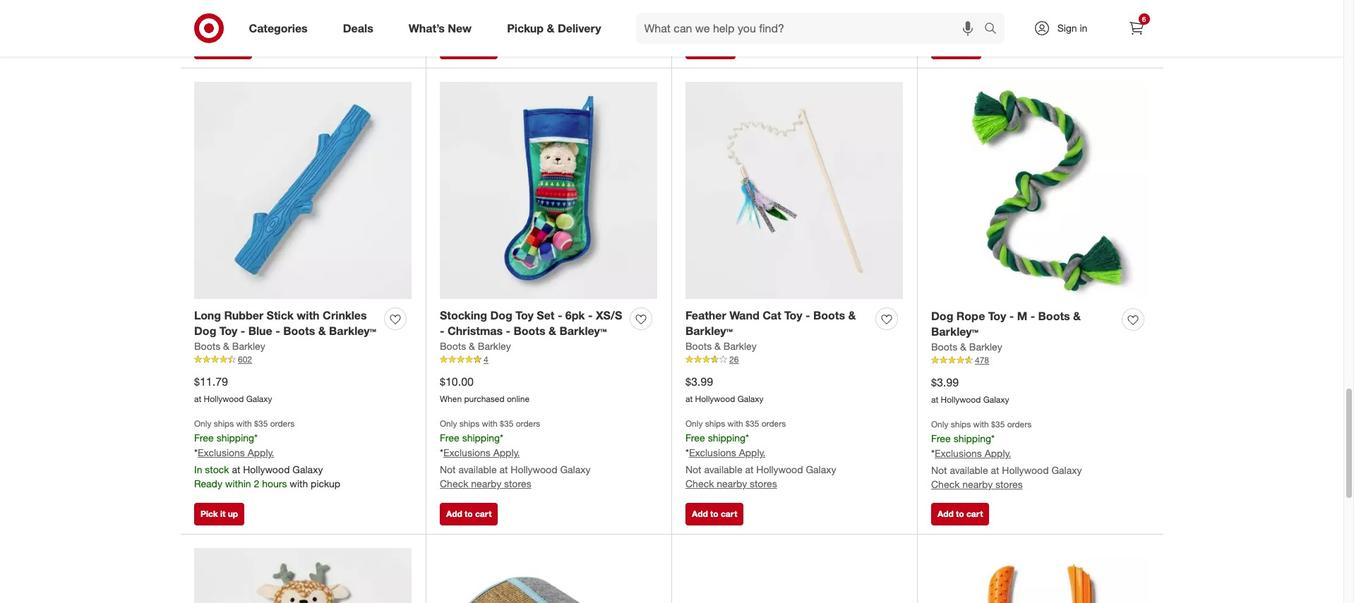 Task type: vqa. For each thing, say whether or not it's contained in the screenshot.
Permanente.
no



Task type: locate. For each thing, give the bounding box(es) containing it.
2 check nearby stores from the left
[[440, 12, 532, 24]]

to
[[219, 42, 227, 53], [465, 509, 473, 520], [711, 509, 719, 520], [957, 509, 965, 520]]

pick left search button
[[938, 42, 956, 53]]

4
[[484, 355, 489, 365]]

- down stick
[[276, 325, 280, 339]]

shipping for long rubber stick with crinkles dog toy - blue - boots & barkley™
[[217, 432, 254, 444]]

pickup & delivery link
[[495, 13, 619, 44]]

exclusions apply. button for dog rope toy - m - boots & barkley™
[[935, 447, 1012, 461]]

add to cart button
[[194, 36, 252, 59], [440, 503, 498, 526], [686, 503, 744, 526], [932, 503, 990, 526]]

0 horizontal spatial ready
[[194, 478, 222, 490]]

0 horizontal spatial $3.99
[[686, 375, 713, 390]]

it down stock
[[220, 509, 226, 520]]

check
[[194, 12, 223, 24], [440, 12, 469, 24], [440, 478, 469, 490], [686, 478, 714, 490], [932, 479, 960, 491]]

What can we help you find? suggestions appear below search field
[[636, 13, 988, 44]]

add to cart
[[201, 42, 246, 53], [446, 509, 492, 520], [692, 509, 738, 520], [938, 509, 984, 520]]

orders down 26 link
[[762, 419, 786, 430]]

pick it up button down search
[[932, 36, 982, 59]]

2 horizontal spatial not
[[932, 465, 948, 477]]

wand
[[730, 308, 760, 323]]

blue
[[248, 325, 273, 339]]

crinkles
[[323, 308, 367, 323]]

0 horizontal spatial $3.99 at hollywood galaxy
[[686, 375, 764, 405]]

ships inside only ships with $35 orders free shipping * * exclusions apply. in stock at  hollywood galaxy ready within 2 hours with pickup
[[214, 419, 234, 430]]

barkley™ down feather
[[686, 325, 733, 339]]

dog inside "long rubber stick with crinkles dog toy - blue - boots & barkley™"
[[194, 325, 216, 339]]

pick it up down stock
[[201, 509, 238, 520]]

0 horizontal spatial dog
[[194, 325, 216, 339]]

feather wand cat toy - boots & barkley™ link
[[686, 308, 870, 340]]

check nearby stores
[[194, 12, 286, 24], [440, 12, 532, 24]]

2 horizontal spatial only ships with $35 orders free shipping * * exclusions apply. not available at hollywood galaxy check nearby stores
[[932, 420, 1083, 491]]

6 link
[[1121, 13, 1152, 44]]

2 horizontal spatial pick it up button
[[932, 36, 982, 59]]

& inside "long rubber stick with crinkles dog toy - blue - boots & barkley™"
[[318, 325, 326, 339]]

feather wand cat toy - boots & barkley™ image
[[686, 82, 903, 300], [686, 82, 903, 300]]

1 horizontal spatial check nearby stores
[[440, 12, 532, 24]]

in
[[194, 464, 202, 476]]

apply. for dog
[[494, 447, 520, 459]]

pick it up left search button
[[938, 42, 976, 53]]

add
[[201, 42, 217, 53], [446, 509, 463, 520], [692, 509, 708, 520], [938, 509, 954, 520]]

new
[[448, 21, 472, 35]]

0 horizontal spatial available
[[459, 464, 497, 476]]

stores
[[259, 12, 286, 24], [504, 12, 532, 24], [504, 478, 532, 490], [750, 478, 777, 490], [996, 479, 1023, 491]]

what's new link
[[397, 13, 490, 44]]

barkley for dog
[[478, 341, 511, 353]]

long rubber stick with crinkles dog toy - blue - boots & barkley™ link
[[194, 308, 379, 340]]

2 horizontal spatial pick
[[938, 42, 956, 53]]

galaxy
[[246, 394, 272, 405], [738, 394, 764, 405], [984, 395, 1010, 406], [293, 464, 323, 476], [560, 464, 591, 476], [806, 464, 837, 476], [1052, 465, 1083, 477]]

shipping inside only ships with $35 orders free shipping * * exclusions apply. in stock at  hollywood galaxy ready within 2 hours with pickup
[[217, 432, 254, 444]]

pick it up button down stock
[[194, 503, 245, 526]]

orders for set
[[516, 419, 541, 430]]

boots
[[814, 308, 846, 323], [1039, 309, 1071, 323], [283, 325, 315, 339], [514, 325, 546, 339], [194, 341, 221, 353], [440, 341, 466, 353], [686, 341, 712, 353], [932, 341, 958, 353]]

to for dog rope toy - m - boots & barkley™
[[957, 509, 965, 520]]

hollywood
[[204, 394, 244, 405], [695, 394, 736, 405], [941, 395, 981, 406], [243, 464, 290, 476], [511, 464, 558, 476], [757, 464, 804, 476], [1003, 465, 1049, 477]]

602 link
[[194, 354, 412, 366]]

$35 for rubber
[[254, 419, 268, 430]]

-
[[558, 308, 563, 323], [588, 308, 593, 323], [806, 308, 811, 323], [1010, 309, 1015, 323], [1031, 309, 1036, 323], [241, 325, 245, 339], [276, 325, 280, 339], [440, 325, 445, 339], [506, 325, 511, 339]]

deer plush dog toy - l - boots & barkley™ image
[[194, 549, 412, 604], [194, 549, 412, 604]]

free inside only ships with $35 orders free shipping * * exclusions apply. in stock at  hollywood galaxy ready within 2 hours with pickup
[[194, 432, 214, 444]]

2 horizontal spatial available
[[950, 465, 989, 477]]

*
[[254, 432, 258, 444], [500, 432, 504, 444], [746, 432, 749, 444], [992, 433, 995, 445], [194, 447, 198, 459], [440, 447, 444, 459], [686, 447, 689, 459], [932, 448, 935, 460]]

boots inside "long rubber stick with crinkles dog toy - blue - boots & barkley™"
[[283, 325, 315, 339]]

nearby for stocking dog toy set - 6pk - xs/s - christmas - boots & barkley™
[[471, 478, 502, 490]]

0 vertical spatial pickup
[[803, 12, 832, 24]]

0 horizontal spatial only ships with $35 orders free shipping * * exclusions apply. not available at hollywood galaxy check nearby stores
[[440, 419, 591, 490]]

long rubber stick with crinkles dog toy - blue - boots & barkley™
[[194, 308, 377, 339]]

$35 for rope
[[992, 420, 1005, 430]]

1 horizontal spatial pick
[[692, 42, 710, 53]]

exclusions apply. button for feather wand cat toy - boots & barkley™
[[689, 446, 766, 461]]

only ships with $35 orders free shipping * * exclusions apply. not available at hollywood galaxy check nearby stores
[[440, 419, 591, 490], [686, 419, 837, 490], [932, 420, 1083, 491]]

0 horizontal spatial pick it up
[[201, 509, 238, 520]]

apply. for rubber
[[248, 447, 274, 459]]

boots & barkley up 26
[[686, 341, 757, 353]]

boots & barkley link up 478
[[932, 341, 1003, 355]]

$3.99
[[686, 375, 713, 390], [932, 376, 959, 390]]

1 horizontal spatial only ships with $35 orders free shipping * * exclusions apply. not available at hollywood galaxy check nearby stores
[[686, 419, 837, 490]]

1 vertical spatial 2
[[254, 478, 259, 490]]

cart
[[230, 42, 246, 53], [475, 509, 492, 520], [721, 509, 738, 520], [967, 509, 984, 520]]

pick it up button down ready within 2 hours with pickup
[[686, 36, 736, 59]]

feather
[[686, 308, 727, 323]]

0 vertical spatial hours
[[754, 12, 779, 24]]

pick it up down ready within 2 hours with pickup
[[692, 42, 730, 53]]

apply. inside only ships with $35 orders free shipping * * exclusions apply. in stock at  hollywood galaxy ready within 2 hours with pickup
[[248, 447, 274, 459]]

christmas
[[448, 325, 503, 339]]

1 horizontal spatial pick it up button
[[686, 36, 736, 59]]

1 vertical spatial hours
[[262, 478, 287, 490]]

boots & barkley link for feather
[[686, 340, 757, 354]]

orders down 478 link
[[1008, 420, 1032, 430]]

boots inside dog rope toy - m - boots & barkley™
[[1039, 309, 1071, 323]]

- down 'stocking'
[[440, 325, 445, 339]]

1 horizontal spatial ready
[[686, 12, 714, 24]]

add for dog rope toy - m - boots & barkley™
[[938, 509, 954, 520]]

nearby
[[226, 12, 256, 24], [471, 12, 502, 24], [471, 478, 502, 490], [717, 478, 747, 490], [963, 479, 993, 491]]

not for stocking dog toy set - 6pk - xs/s - christmas - boots & barkley™
[[440, 464, 456, 476]]

dog rope toy - m - boots & barkley™ image
[[932, 82, 1150, 300], [932, 82, 1150, 300]]

26
[[730, 355, 739, 365]]

dog left rope at the right of the page
[[932, 309, 954, 323]]

xs/s
[[596, 308, 623, 323]]

1 horizontal spatial $3.99 at hollywood galaxy
[[932, 376, 1010, 406]]

not for feather wand cat toy - boots & barkley™
[[686, 464, 702, 476]]

toy right cat
[[785, 308, 803, 323]]

0 horizontal spatial check nearby stores
[[194, 12, 286, 24]]

boots & barkley for feather
[[686, 341, 757, 353]]

free
[[194, 432, 214, 444], [440, 432, 460, 444], [686, 432, 706, 444], [932, 433, 951, 445]]

cart for dog rope toy - m - boots & barkley™
[[967, 509, 984, 520]]

2
[[746, 12, 751, 24], [254, 478, 259, 490]]

602
[[238, 355, 252, 365]]

0 vertical spatial within
[[717, 12, 743, 24]]

cat wave scratcher - boots & barkley™ image
[[440, 549, 658, 604], [440, 549, 658, 604]]

check for feather wand cat toy - boots & barkley™
[[686, 478, 714, 490]]

dog down long
[[194, 325, 216, 339]]

check for dog rope toy - m - boots & barkley™
[[932, 479, 960, 491]]

0 horizontal spatial not
[[440, 464, 456, 476]]

galaxy inside $11.79 at hollywood galaxy
[[246, 394, 272, 405]]

exclusions for feather wand cat toy - boots & barkley™
[[689, 447, 737, 459]]

sign
[[1058, 22, 1078, 34]]

dog up christmas
[[491, 308, 513, 323]]

apply.
[[248, 447, 274, 459], [494, 447, 520, 459], [739, 447, 766, 459], [985, 448, 1012, 460]]

free for stocking dog toy set - 6pk - xs/s - christmas - boots & barkley™
[[440, 432, 460, 444]]

toy left m
[[989, 309, 1007, 323]]

2 horizontal spatial up
[[965, 42, 976, 53]]

barkley™ down crinkles
[[329, 325, 377, 339]]

pick down ready within 2 hours with pickup
[[692, 42, 710, 53]]

categories
[[249, 21, 308, 35]]

exclusions apply. button for stocking dog toy set - 6pk - xs/s - christmas - boots & barkley™
[[444, 446, 520, 461]]

toy inside "long rubber stick with crinkles dog toy - blue - boots & barkley™"
[[220, 325, 238, 339]]

only
[[194, 419, 212, 430], [440, 419, 457, 430], [686, 419, 703, 430], [932, 420, 949, 430]]

1 horizontal spatial $3.99
[[932, 376, 959, 390]]

with
[[781, 12, 800, 24], [297, 308, 320, 323], [236, 419, 252, 430], [482, 419, 498, 430], [728, 419, 744, 430], [974, 420, 989, 430], [290, 478, 308, 490]]

1 horizontal spatial available
[[705, 464, 743, 476]]

at
[[194, 394, 201, 405], [686, 394, 693, 405], [932, 395, 939, 406], [232, 464, 240, 476], [500, 464, 508, 476], [746, 464, 754, 476], [991, 465, 1000, 477]]

boots & barkley for dog
[[932, 341, 1003, 353]]

2 horizontal spatial pick it up
[[938, 42, 976, 53]]

$10.00
[[440, 375, 474, 390]]

it down ready within 2 hours with pickup
[[712, 42, 717, 53]]

2 horizontal spatial dog
[[932, 309, 954, 323]]

barkley up 602
[[232, 341, 265, 353]]

orders inside only ships with $35 orders free shipping * * exclusions apply. in stock at  hollywood galaxy ready within 2 hours with pickup
[[270, 419, 295, 430]]

& inside the stocking dog toy set - 6pk - xs/s - christmas - boots & barkley™
[[549, 325, 557, 339]]

search
[[978, 22, 1012, 36]]

up down ready within 2 hours with pickup
[[720, 42, 730, 53]]

pick down stock
[[201, 509, 218, 520]]

1 horizontal spatial pickup
[[803, 12, 832, 24]]

0 horizontal spatial 2
[[254, 478, 259, 490]]

$35 for wand
[[746, 419, 760, 430]]

2 inside only ships with $35 orders free shipping * * exclusions apply. in stock at  hollywood galaxy ready within 2 hours with pickup
[[254, 478, 259, 490]]

boots up 26 link
[[814, 308, 846, 323]]

boots right m
[[1039, 309, 1071, 323]]

shipping for dog rope toy - m - boots & barkley™
[[954, 433, 992, 445]]

barkley™ down rope at the right of the page
[[932, 325, 979, 339]]

&
[[547, 21, 555, 35], [849, 308, 856, 323], [1074, 309, 1082, 323], [318, 325, 326, 339], [549, 325, 557, 339], [223, 341, 230, 353], [469, 341, 475, 353], [715, 341, 721, 353], [961, 341, 967, 353]]

pick it up
[[692, 42, 730, 53], [938, 42, 976, 53], [201, 509, 238, 520]]

ready inside only ships with $35 orders free shipping * * exclusions apply. in stock at  hollywood galaxy ready within 2 hours with pickup
[[194, 478, 222, 490]]

add to cart for feather wand cat toy - boots & barkley™
[[692, 509, 738, 520]]

only for dog rope toy - m - boots & barkley™
[[932, 420, 949, 430]]

up
[[720, 42, 730, 53], [965, 42, 976, 53], [228, 509, 238, 520]]

boots & barkley for long
[[194, 341, 265, 353]]

$35 inside only ships with $35 orders free shipping * * exclusions apply. in stock at  hollywood galaxy ready within 2 hours with pickup
[[254, 419, 268, 430]]

toy down rubber
[[220, 325, 238, 339]]

it left search button
[[958, 42, 963, 53]]

boots & barkley link up 602
[[194, 340, 265, 354]]

boots & barkley link for long
[[194, 340, 265, 354]]

barkley up 26
[[724, 341, 757, 353]]

$10.00 when purchased online
[[440, 375, 530, 405]]

pick
[[692, 42, 710, 53], [938, 42, 956, 53], [201, 509, 218, 520]]

$3.99 at hollywood galaxy for dog rope toy - m - boots & barkley™
[[932, 376, 1010, 406]]

sign in
[[1058, 22, 1088, 34]]

boots & barkley up 478
[[932, 341, 1003, 353]]

boots & barkley link down christmas
[[440, 340, 511, 354]]

shipping for feather wand cat toy - boots & barkley™
[[708, 432, 746, 444]]

stock
[[205, 464, 229, 476]]

1 vertical spatial pickup
[[311, 478, 341, 490]]

rubber wishbone dog toy - orange - boots & barkley™ image
[[932, 549, 1150, 604], [932, 549, 1150, 604]]

1 horizontal spatial not
[[686, 464, 702, 476]]

available
[[459, 464, 497, 476], [705, 464, 743, 476], [950, 465, 989, 477]]

6pk
[[566, 308, 585, 323]]

boots & barkley for stocking
[[440, 341, 511, 353]]

boots down christmas
[[440, 341, 466, 353]]

1 horizontal spatial up
[[720, 42, 730, 53]]

nearby for feather wand cat toy - boots & barkley™
[[717, 478, 747, 490]]

& inside feather wand cat toy - boots & barkley™
[[849, 308, 856, 323]]

stores for stocking dog toy set - 6pk - xs/s - christmas - boots & barkley™
[[504, 478, 532, 490]]

exclusions inside only ships with $35 orders free shipping * * exclusions apply. in stock at  hollywood galaxy ready within 2 hours with pickup
[[198, 447, 245, 459]]

barkley up 478
[[970, 341, 1003, 353]]

1 horizontal spatial within
[[717, 12, 743, 24]]

add to cart button for feather wand cat toy - boots & barkley™
[[686, 503, 744, 526]]

check nearby stores button for feather wand cat toy - boots & barkley™
[[686, 478, 777, 492]]

ready
[[686, 12, 714, 24], [194, 478, 222, 490]]

1 horizontal spatial dog
[[491, 308, 513, 323]]

free for feather wand cat toy - boots & barkley™
[[686, 432, 706, 444]]

sign in link
[[1022, 13, 1110, 44]]

available for stocking dog toy set - 6pk - xs/s - christmas - boots & barkley™
[[459, 464, 497, 476]]

orders down $11.79 at hollywood galaxy
[[270, 419, 295, 430]]

up down stock
[[228, 509, 238, 520]]

dog
[[491, 308, 513, 323], [932, 309, 954, 323], [194, 325, 216, 339]]

boots & barkley link up 26
[[686, 340, 757, 354]]

0 horizontal spatial pick
[[201, 509, 218, 520]]

0 horizontal spatial pickup
[[311, 478, 341, 490]]

stocking dog toy set - 6pk - xs/s - christmas - boots & barkley™ image
[[440, 82, 658, 300], [440, 82, 658, 300]]

0 horizontal spatial within
[[225, 478, 251, 490]]

dog inside dog rope toy - m - boots & barkley™
[[932, 309, 954, 323]]

nearby for dog rope toy - m - boots & barkley™
[[963, 479, 993, 491]]

- left m
[[1010, 309, 1015, 323]]

add to cart button for dog rope toy - m - boots & barkley™
[[932, 503, 990, 526]]

check nearby stores button for dog rope toy - m - boots & barkley™
[[932, 478, 1023, 492]]

orders for -
[[1008, 420, 1032, 430]]

boots & barkley up 602
[[194, 341, 265, 353]]

barkley™ down "6pk"
[[560, 325, 607, 339]]

4 link
[[440, 354, 658, 366]]

0 horizontal spatial hours
[[262, 478, 287, 490]]

1 vertical spatial ready
[[194, 478, 222, 490]]

up left search button
[[965, 42, 976, 53]]

boots down the set
[[514, 325, 546, 339]]

deals
[[343, 21, 374, 35]]

$3.99 at hollywood galaxy
[[686, 375, 764, 405], [932, 376, 1010, 406]]

long rubber stick with crinkles dog toy - blue - boots & barkley™ image
[[194, 82, 412, 300], [194, 82, 412, 300]]

$11.79
[[194, 375, 228, 390]]

only inside only ships with $35 orders free shipping * * exclusions apply. in stock at  hollywood galaxy ready within 2 hours with pickup
[[194, 419, 212, 430]]

exclusions
[[198, 447, 245, 459], [444, 447, 491, 459], [689, 447, 737, 459], [935, 448, 982, 460]]

barkley up '4' on the left
[[478, 341, 511, 353]]

1 horizontal spatial 2
[[746, 12, 751, 24]]

$3.99 at hollywood galaxy down 478
[[932, 376, 1010, 406]]

0 horizontal spatial up
[[228, 509, 238, 520]]

1 vertical spatial within
[[225, 478, 251, 490]]

ships
[[214, 419, 234, 430], [460, 419, 480, 430], [706, 419, 726, 430], [951, 420, 971, 430]]

search button
[[978, 13, 1012, 47]]

orders down the online
[[516, 419, 541, 430]]

delivery
[[558, 21, 602, 35]]

apply. for wand
[[739, 447, 766, 459]]

only for feather wand cat toy - boots & barkley™
[[686, 419, 703, 430]]

boots & barkley link
[[194, 340, 265, 354], [440, 340, 511, 354], [686, 340, 757, 354], [932, 341, 1003, 355]]

up for rightmost 'pick it up' button
[[965, 42, 976, 53]]

pick for left 'pick it up' button
[[201, 509, 218, 520]]

only ships with $35 orders free shipping * * exclusions apply. in stock at  hollywood galaxy ready within 2 hours with pickup
[[194, 419, 341, 490]]

$3.99 at hollywood galaxy down 26
[[686, 375, 764, 405]]

& inside dog rope toy - m - boots & barkley™
[[1074, 309, 1082, 323]]

toy
[[516, 308, 534, 323], [785, 308, 803, 323], [989, 309, 1007, 323], [220, 325, 238, 339]]

within
[[717, 12, 743, 24], [225, 478, 251, 490]]

478
[[976, 356, 990, 366]]

it
[[712, 42, 717, 53], [958, 42, 963, 53], [220, 509, 226, 520]]

ships for dog rope toy - m - boots & barkley™
[[951, 420, 971, 430]]

pick for middle 'pick it up' button
[[692, 42, 710, 53]]

boots & barkley down christmas
[[440, 341, 511, 353]]

- right cat
[[806, 308, 811, 323]]

at inside $11.79 at hollywood galaxy
[[194, 394, 201, 405]]

barkley™
[[329, 325, 377, 339], [560, 325, 607, 339], [686, 325, 733, 339], [932, 325, 979, 339]]

purchased
[[464, 394, 505, 405]]

orders
[[270, 419, 295, 430], [516, 419, 541, 430], [762, 419, 786, 430], [1008, 420, 1032, 430]]

pick it up button
[[686, 36, 736, 59], [932, 36, 982, 59], [194, 503, 245, 526]]

stick
[[267, 308, 294, 323]]

check nearby stores button for stocking dog toy set - 6pk - xs/s - christmas - boots & barkley™
[[440, 478, 532, 492]]

barkley
[[232, 341, 265, 353], [478, 341, 511, 353], [724, 341, 757, 353], [970, 341, 1003, 353]]

check nearby stores button
[[194, 11, 286, 25], [440, 11, 532, 25], [440, 478, 532, 492], [686, 478, 777, 492], [932, 478, 1023, 492]]

cat
[[763, 308, 782, 323]]

toy left the set
[[516, 308, 534, 323]]

pickup
[[803, 12, 832, 24], [311, 478, 341, 490]]

boots down stick
[[283, 325, 315, 339]]

shipping
[[217, 432, 254, 444], [462, 432, 500, 444], [708, 432, 746, 444], [954, 433, 992, 445]]

with inside "long rubber stick with crinkles dog toy - blue - boots & barkley™"
[[297, 308, 320, 323]]

hours
[[754, 12, 779, 24], [262, 478, 287, 490]]

$11.79 at hollywood galaxy
[[194, 375, 272, 405]]



Task type: describe. For each thing, give the bounding box(es) containing it.
1 horizontal spatial pick it up
[[692, 42, 730, 53]]

m
[[1018, 309, 1028, 323]]

$3.99 at hollywood galaxy for feather wand cat toy - boots & barkley™
[[686, 375, 764, 405]]

dog inside the stocking dog toy set - 6pk - xs/s - christmas - boots & barkley™
[[491, 308, 513, 323]]

to for feather wand cat toy - boots & barkley™
[[711, 509, 719, 520]]

$3.99 for feather wand cat toy - boots & barkley™
[[686, 375, 713, 390]]

only ships with $35 orders free shipping * * exclusions apply. not available at hollywood galaxy check nearby stores for rope
[[932, 420, 1083, 491]]

hollywood inside only ships with $35 orders free shipping * * exclusions apply. in stock at  hollywood galaxy ready within 2 hours with pickup
[[243, 464, 290, 476]]

hours inside only ships with $35 orders free shipping * * exclusions apply. in stock at  hollywood galaxy ready within 2 hours with pickup
[[262, 478, 287, 490]]

pickup
[[507, 21, 544, 35]]

cart for stocking dog toy set - 6pk - xs/s - christmas - boots & barkley™
[[475, 509, 492, 520]]

stocking dog toy set - 6pk - xs/s - christmas - boots & barkley™ link
[[440, 308, 624, 340]]

add to cart for stocking dog toy set - 6pk - xs/s - christmas - boots & barkley™
[[446, 509, 492, 520]]

in
[[1080, 22, 1088, 34]]

ships for stocking dog toy set - 6pk - xs/s - christmas - boots & barkley™
[[460, 419, 480, 430]]

exclusions for stocking dog toy set - 6pk - xs/s - christmas - boots & barkley™
[[444, 447, 491, 459]]

- inside feather wand cat toy - boots & barkley™
[[806, 308, 811, 323]]

only for long rubber stick with crinkles dog toy - blue - boots & barkley™
[[194, 419, 212, 430]]

available for dog rope toy - m - boots & barkley™
[[950, 465, 989, 477]]

- right christmas
[[506, 325, 511, 339]]

long
[[194, 308, 221, 323]]

barkley™ inside the stocking dog toy set - 6pk - xs/s - christmas - boots & barkley™
[[560, 325, 607, 339]]

0 vertical spatial 2
[[746, 12, 751, 24]]

deals link
[[331, 13, 391, 44]]

ready within 2 hours with pickup
[[686, 12, 832, 24]]

boots & barkley link for dog
[[932, 341, 1003, 355]]

barkley™ inside feather wand cat toy - boots & barkley™
[[686, 325, 733, 339]]

pickup & delivery
[[507, 21, 602, 35]]

at inside only ships with $35 orders free shipping * * exclusions apply. in stock at  hollywood galaxy ready within 2 hours with pickup
[[232, 464, 240, 476]]

cart for feather wand cat toy - boots & barkley™
[[721, 509, 738, 520]]

only ships with $35 orders free shipping * * exclusions apply. not available at hollywood galaxy check nearby stores for wand
[[686, 419, 837, 490]]

exclusions for long rubber stick with crinkles dog toy - blue - boots & barkley™
[[198, 447, 245, 459]]

free for dog rope toy - m - boots & barkley™
[[932, 433, 951, 445]]

- right the set
[[558, 308, 563, 323]]

1 check nearby stores from the left
[[194, 12, 286, 24]]

exclusions for dog rope toy - m - boots & barkley™
[[935, 448, 982, 460]]

shipping for stocking dog toy set - 6pk - xs/s - christmas - boots & barkley™
[[462, 432, 500, 444]]

478 link
[[932, 355, 1150, 367]]

stores for feather wand cat toy - boots & barkley™
[[750, 478, 777, 490]]

- right m
[[1031, 309, 1036, 323]]

free for long rubber stick with crinkles dog toy - blue - boots & barkley™
[[194, 432, 214, 444]]

orders for with
[[270, 419, 295, 430]]

toy inside feather wand cat toy - boots & barkley™
[[785, 308, 803, 323]]

26 link
[[686, 354, 903, 366]]

available for feather wand cat toy - boots & barkley™
[[705, 464, 743, 476]]

barkley™ inside "long rubber stick with crinkles dog toy - blue - boots & barkley™"
[[329, 325, 377, 339]]

feather wand cat toy - boots & barkley™
[[686, 308, 856, 339]]

what's
[[409, 21, 445, 35]]

what's new
[[409, 21, 472, 35]]

boots down feather
[[686, 341, 712, 353]]

galaxy inside only ships with $35 orders free shipping * * exclusions apply. in stock at  hollywood galaxy ready within 2 hours with pickup
[[293, 464, 323, 476]]

$3.99 for dog rope toy - m - boots & barkley™
[[932, 376, 959, 390]]

add for stocking dog toy set - 6pk - xs/s - christmas - boots & barkley™
[[446, 509, 463, 520]]

dog rope toy - m - boots & barkley™ link
[[932, 308, 1117, 341]]

rubber
[[224, 308, 264, 323]]

hollywood inside $11.79 at hollywood galaxy
[[204, 394, 244, 405]]

barkley for rubber
[[232, 341, 265, 353]]

barkley for wand
[[724, 341, 757, 353]]

to for stocking dog toy set - 6pk - xs/s - christmas - boots & barkley™
[[465, 509, 473, 520]]

stocking dog toy set - 6pk - xs/s - christmas - boots & barkley™
[[440, 308, 623, 339]]

stores for dog rope toy - m - boots & barkley™
[[996, 479, 1023, 491]]

1 horizontal spatial hours
[[754, 12, 779, 24]]

not for dog rope toy - m - boots & barkley™
[[932, 465, 948, 477]]

online
[[507, 394, 530, 405]]

pickup inside only ships with $35 orders free shipping * * exclusions apply. in stock at  hollywood galaxy ready within 2 hours with pickup
[[311, 478, 341, 490]]

within inside only ships with $35 orders free shipping * * exclusions apply. in stock at  hollywood galaxy ready within 2 hours with pickup
[[225, 478, 251, 490]]

categories link
[[237, 13, 325, 44]]

ships for long rubber stick with crinkles dog toy - blue - boots & barkley™
[[214, 419, 234, 430]]

1 horizontal spatial it
[[712, 42, 717, 53]]

up for middle 'pick it up' button
[[720, 42, 730, 53]]

pick for rightmost 'pick it up' button
[[938, 42, 956, 53]]

add for feather wand cat toy - boots & barkley™
[[692, 509, 708, 520]]

only for stocking dog toy set - 6pk - xs/s - christmas - boots & barkley™
[[440, 419, 457, 430]]

barkley™ inside dog rope toy - m - boots & barkley™
[[932, 325, 979, 339]]

orders for toy
[[762, 419, 786, 430]]

ships for feather wand cat toy - boots & barkley™
[[706, 419, 726, 430]]

2 horizontal spatial it
[[958, 42, 963, 53]]

apply. for rope
[[985, 448, 1012, 460]]

0 horizontal spatial pick it up button
[[194, 503, 245, 526]]

toy inside dog rope toy - m - boots & barkley™
[[989, 309, 1007, 323]]

boots down rope at the right of the page
[[932, 341, 958, 353]]

$35 for dog
[[500, 419, 514, 430]]

check for stocking dog toy set - 6pk - xs/s - christmas - boots & barkley™
[[440, 478, 469, 490]]

0 horizontal spatial it
[[220, 509, 226, 520]]

stocking
[[440, 308, 487, 323]]

exclusions apply. button for long rubber stick with crinkles dog toy - blue - boots & barkley™
[[198, 446, 274, 461]]

add to cart for dog rope toy - m - boots & barkley™
[[938, 509, 984, 520]]

only ships with $35 orders free shipping * * exclusions apply. not available at hollywood galaxy check nearby stores for dog
[[440, 419, 591, 490]]

- right "6pk"
[[588, 308, 593, 323]]

when
[[440, 394, 462, 405]]

- down rubber
[[241, 325, 245, 339]]

dog rope toy - m - boots & barkley™
[[932, 309, 1082, 339]]

boots & barkley link for stocking
[[440, 340, 511, 354]]

boots inside feather wand cat toy - boots & barkley™
[[814, 308, 846, 323]]

boots down long
[[194, 341, 221, 353]]

rope
[[957, 309, 986, 323]]

6
[[1143, 15, 1147, 23]]

0 vertical spatial ready
[[686, 12, 714, 24]]

toy inside the stocking dog toy set - 6pk - xs/s - christmas - boots & barkley™
[[516, 308, 534, 323]]

set
[[537, 308, 555, 323]]

up for left 'pick it up' button
[[228, 509, 238, 520]]

add to cart button for stocking dog toy set - 6pk - xs/s - christmas - boots & barkley™
[[440, 503, 498, 526]]

barkley for rope
[[970, 341, 1003, 353]]

boots inside the stocking dog toy set - 6pk - xs/s - christmas - boots & barkley™
[[514, 325, 546, 339]]



